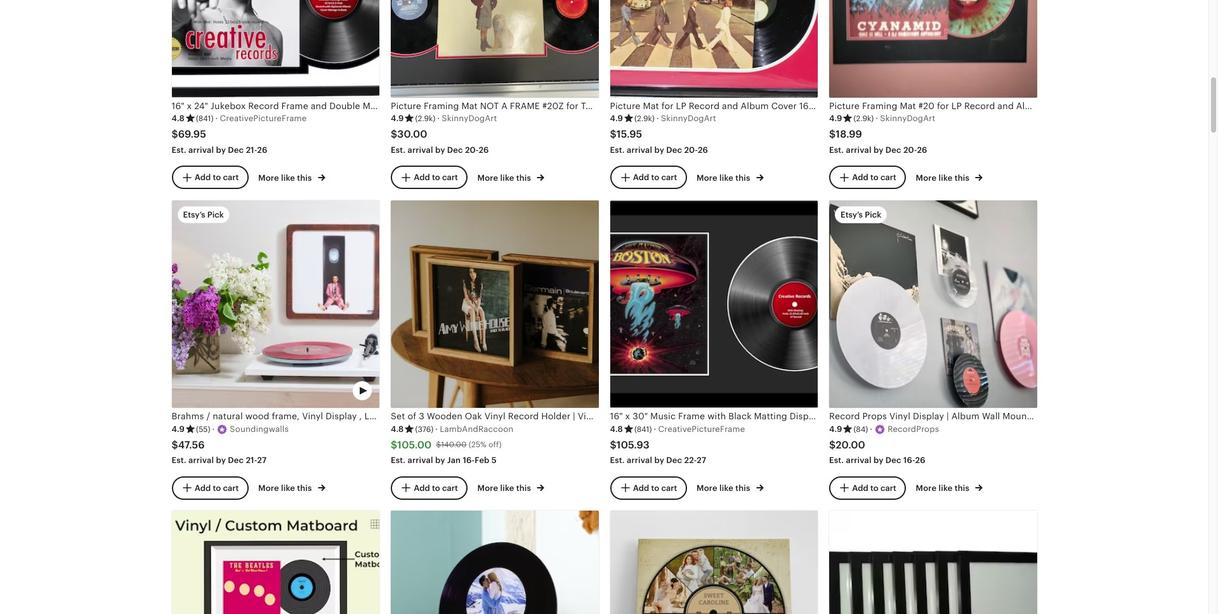 Task type: vqa. For each thing, say whether or not it's contained in the screenshot.
4th the to from right
no



Task type: locate. For each thing, give the bounding box(es) containing it.
like for 18.99
[[939, 173, 953, 183]]

pick
[[207, 210, 224, 219], [865, 210, 882, 219]]

picture framing mat #20 for lp record  and album cover 18x24 juke box shape color optio
[[830, 101, 1219, 111]]

0 horizontal spatial 16-
[[463, 456, 475, 465]]

dec inside $ 20.00 est. arrival by dec 16-26
[[886, 456, 902, 465]]

arrival down 47.56
[[189, 456, 214, 465]]

· up $ 105.93 est. arrival by dec 22-27
[[654, 424, 657, 434]]

like for 69.95
[[281, 173, 295, 183]]

· up $ 30.00 est. arrival by dec 20-26
[[438, 114, 440, 123]]

arrival down 105.00
[[408, 456, 433, 465]]

1 horizontal spatial pick
[[865, 210, 882, 219]]

1 horizontal spatial 20-
[[684, 145, 698, 155]]

4.9 up 47.56
[[172, 424, 185, 434]]

arrival down the 15.95
[[627, 145, 653, 155]]

1 horizontal spatial etsy's pick
[[841, 210, 882, 219]]

more like this link
[[258, 170, 326, 184], [478, 170, 545, 184], [697, 170, 764, 184], [916, 170, 983, 184], [258, 481, 326, 495], [478, 481, 545, 495], [697, 481, 764, 495], [916, 481, 983, 495]]

(2.9k) down the framing
[[854, 114, 874, 123]]

add to cart button down $ 30.00 est. arrival by dec 20-26
[[391, 166, 468, 189]]

0 horizontal spatial (841)
[[196, 114, 214, 123]]

27
[[257, 456, 267, 465], [697, 456, 707, 465]]

21- inside $ 47.56 est. arrival by dec 21-27
[[246, 456, 257, 465]]

est. inside $ 47.56 est. arrival by dec 21-27
[[172, 456, 186, 465]]

$ inside $ 15.95 est. arrival by dec 20-26
[[610, 128, 617, 140]]

more like this
[[258, 173, 314, 183], [478, 173, 533, 183], [697, 173, 753, 183], [916, 173, 972, 183], [258, 484, 314, 493], [478, 484, 533, 493], [697, 484, 753, 493], [916, 484, 972, 493]]

est. down the 69.95
[[172, 145, 186, 155]]

20- inside $ 30.00 est. arrival by dec 20-26
[[465, 145, 479, 155]]

· right (55)
[[212, 424, 215, 434]]

est. down 18.99
[[830, 145, 844, 155]]

3 (2.9k) from the left
[[854, 114, 874, 123]]

|
[[947, 411, 949, 422], [1033, 411, 1035, 422]]

16" x 30" music frame with black matting displays album cover sleeve with 33 vinyl lp (record/lp not included) image
[[610, 200, 818, 408]]

dec for 69.95
[[228, 145, 244, 155]]

by inside $ 15.95 est. arrival by dec 20-26
[[655, 145, 665, 155]]

#20
[[919, 101, 935, 111]]

to for 105.93
[[651, 483, 660, 493]]

0 horizontal spatial 20-
[[465, 145, 479, 155]]

3 20- from the left
[[904, 145, 917, 155]]

16-
[[463, 456, 475, 465], [904, 456, 916, 465]]

to down $ 20.00 est. arrival by dec 16-26
[[871, 483, 879, 493]]

2 etsy's pick from the left
[[841, 210, 882, 219]]

add down $ 47.56 est. arrival by dec 21-27
[[195, 483, 211, 493]]

more down $ 69.95 est. arrival by dec 21-26
[[258, 173, 279, 183]]

to for 18.99
[[871, 172, 879, 182]]

18.99
[[836, 128, 863, 140]]

(25%
[[469, 441, 487, 450]]

arrival inside $ 105.00 $ 140.00 (25% off) est. arrival by jan 16-feb 5
[[408, 456, 433, 465]]

0 horizontal spatial 4.8
[[172, 114, 185, 123]]

4.8 up 105.00
[[391, 424, 404, 434]]

personalized vinyl record, song frame, picture frame song gift, music glass frame, picture frame song, personalized picture frame with song image
[[610, 511, 818, 614]]

product video element for valentines gift for her, anniversary gift for her, song personalized vinyl record, birthday gift for her,  couples valentines record gift, image
[[391, 511, 599, 614]]

by inside $ 30.00 est. arrival by dec 20-26
[[435, 145, 445, 155]]

cart down jan
[[442, 483, 458, 493]]

20.00
[[836, 439, 866, 451]]

1 horizontal spatial etsy's
[[841, 210, 863, 219]]

4.8
[[172, 114, 185, 123], [391, 424, 404, 434], [610, 424, 623, 434]]

cart for 47.56
[[223, 483, 239, 493]]

16- right jan
[[463, 456, 475, 465]]

est. down "20.00"
[[830, 456, 844, 465]]

valentines gift for her, anniversary gift for her, song personalized vinyl record, birthday gift for her,  couples valentines record gift, image
[[391, 511, 599, 614]]

add to cart button down $ 15.95 est. arrival by dec 20-26
[[610, 166, 687, 189]]

arrival for 15.95
[[627, 145, 653, 155]]

more like this for 30.00
[[478, 173, 533, 183]]

dec inside $ 30.00 est. arrival by dec 20-26
[[447, 145, 463, 155]]

add down $ 15.95 est. arrival by dec 20-26
[[633, 172, 649, 182]]

1 horizontal spatial (841)
[[635, 425, 652, 434]]

· for 20.00
[[870, 424, 873, 434]]

0 horizontal spatial album
[[952, 411, 980, 422]]

26 inside $ 69.95 est. arrival by dec 21-26
[[257, 145, 267, 155]]

arrival inside $ 18.99 est. arrival by dec 20-26
[[846, 145, 872, 155]]

1 16- from the left
[[463, 456, 475, 465]]

27 inside $ 105.93 est. arrival by dec 22-27
[[697, 456, 707, 465]]

(2.9k) up the 15.95
[[635, 114, 655, 123]]

more like this for 20.00
[[916, 484, 972, 493]]

add to cart button down $ 105.93 est. arrival by dec 22-27
[[610, 476, 687, 500]]

add down $ 18.99 est. arrival by dec 20-26
[[852, 172, 869, 182]]

more down $ 30.00 est. arrival by dec 20-26
[[478, 173, 498, 183]]

140.00
[[441, 441, 467, 450]]

4.9 down picture on the right of the page
[[830, 114, 842, 123]]

more like this link for 69.95
[[258, 170, 326, 184]]

16- inside $ 105.00 $ 140.00 (25% off) est. arrival by jan 16-feb 5
[[463, 456, 475, 465]]

add down $ 69.95 est. arrival by dec 21-26
[[195, 172, 211, 182]]

1 20- from the left
[[465, 145, 479, 155]]

album left wall
[[952, 411, 980, 422]]

album
[[1017, 101, 1045, 111], [952, 411, 980, 422]]

0 vertical spatial 21-
[[246, 145, 257, 155]]

1 vertical spatial (841)
[[635, 425, 652, 434]]

add to cart down $ 20.00 est. arrival by dec 16-26
[[852, 483, 897, 493]]

est. for 47.56
[[172, 456, 186, 465]]

26 for 18.99
[[917, 145, 928, 155]]

arrival down the 69.95
[[189, 145, 214, 155]]

· up $ 15.95 est. arrival by dec 20-26
[[657, 114, 659, 123]]

30.00
[[397, 128, 428, 140]]

21- inside $ 69.95 est. arrival by dec 21-26
[[246, 145, 257, 155]]

est. down 47.56
[[172, 456, 186, 465]]

est.
[[172, 145, 186, 155], [391, 145, 406, 155], [610, 145, 625, 155], [830, 145, 844, 155], [172, 456, 186, 465], [391, 456, 406, 465], [610, 456, 625, 465], [830, 456, 844, 465]]

1 horizontal spatial record
[[965, 101, 995, 111]]

to down $ 105.00 $ 140.00 (25% off) est. arrival by jan 16-feb 5 at the bottom of the page
[[432, 483, 440, 493]]

(841) for 69.95
[[196, 114, 214, 123]]

(841) for 105.93
[[635, 425, 652, 434]]

· down the framing
[[876, 114, 879, 123]]

to for 30.00
[[432, 172, 440, 182]]

to down $ 69.95 est. arrival by dec 21-26
[[213, 172, 221, 182]]

$ for 18.99
[[830, 128, 836, 140]]

add down $ 105.00 $ 140.00 (25% off) est. arrival by jan 16-feb 5 at the bottom of the page
[[414, 483, 430, 493]]

add for 105.93
[[633, 483, 649, 493]]

16- down vinyl at the bottom right of the page
[[904, 456, 916, 465]]

(841)
[[196, 114, 214, 123], [635, 425, 652, 434]]

to down $ 15.95 est. arrival by dec 20-26
[[651, 172, 660, 182]]

| left the now
[[1033, 411, 1035, 422]]

$ inside $ 105.93 est. arrival by dec 22-27
[[610, 439, 617, 451]]

0 horizontal spatial record
[[830, 411, 860, 422]]

26 for 69.95
[[257, 145, 267, 155]]

·
[[215, 114, 218, 123], [438, 114, 440, 123], [657, 114, 659, 123], [876, 114, 879, 123], [212, 424, 215, 434], [436, 424, 438, 434], [654, 424, 657, 434], [870, 424, 873, 434]]

2 16- from the left
[[904, 456, 916, 465]]

by inside $ 20.00 est. arrival by dec 16-26
[[874, 456, 884, 465]]

$ inside $ 20.00 est. arrival by dec 16-26
[[830, 439, 836, 451]]

product video element
[[172, 200, 380, 408], [172, 511, 380, 614], [391, 511, 599, 614]]

like for 15.95
[[720, 173, 734, 183]]

more for 69.95
[[258, 173, 279, 183]]

est. inside $ 18.99 est. arrival by dec 20-26
[[830, 145, 844, 155]]

dec inside $ 47.56 est. arrival by dec 21-27
[[228, 456, 244, 465]]

to down $ 30.00 est. arrival by dec 20-26
[[432, 172, 440, 182]]

26 inside $ 18.99 est. arrival by dec 20-26
[[917, 145, 928, 155]]

47.56
[[178, 439, 205, 451]]

arrival for 105.93
[[627, 456, 653, 465]]

dec inside $ 69.95 est. arrival by dec 21-26
[[228, 145, 244, 155]]

record up (84)
[[830, 411, 860, 422]]

dec inside $ 15.95 est. arrival by dec 20-26
[[667, 145, 682, 155]]

est. for 20.00
[[830, 456, 844, 465]]

display
[[913, 411, 945, 422]]

add for 30.00
[[414, 172, 430, 182]]

0 horizontal spatial |
[[947, 411, 949, 422]]

add down $ 20.00 est. arrival by dec 16-26
[[852, 483, 869, 493]]

est. for 30.00
[[391, 145, 406, 155]]

2 20- from the left
[[684, 145, 698, 155]]

$ for 30.00
[[391, 128, 397, 140]]

4.9 for 15.95
[[610, 114, 623, 123]]

more down 22-
[[697, 484, 718, 493]]

1 27 from the left
[[257, 456, 267, 465]]

arrival inside $ 47.56 est. arrival by dec 21-27
[[189, 456, 214, 465]]

arrival down 105.93
[[627, 456, 653, 465]]

add to cart for 105.93
[[633, 483, 677, 493]]

add to cart down $ 18.99 est. arrival by dec 20-26
[[852, 172, 897, 182]]

etsy's pick
[[183, 210, 224, 219], [841, 210, 882, 219]]

lp
[[952, 101, 962, 111]]

2 horizontal spatial 4.8
[[610, 424, 623, 434]]

feb
[[475, 456, 490, 465]]

1 (2.9k) from the left
[[415, 114, 436, 123]]

est. down the 15.95
[[610, 145, 625, 155]]

more like this link for 20.00
[[916, 481, 983, 495]]

more down $ 47.56 est. arrival by dec 21-27
[[258, 484, 279, 493]]

more like this link for 15.95
[[697, 170, 764, 184]]

arrival down 18.99
[[846, 145, 872, 155]]

add to cart down $ 30.00 est. arrival by dec 20-26
[[414, 172, 458, 182]]

cart down $ 105.93 est. arrival by dec 22-27
[[662, 483, 677, 493]]

0 horizontal spatial (2.9k)
[[415, 114, 436, 123]]

$ inside $ 30.00 est. arrival by dec 20-26
[[391, 128, 397, 140]]

est. for 15.95
[[610, 145, 625, 155]]

4.8 up the 69.95
[[172, 114, 185, 123]]

add for 18.99
[[852, 172, 869, 182]]

add to cart down $ 69.95 est. arrival by dec 21-26
[[195, 172, 239, 182]]

4.8 for 105.00
[[391, 424, 404, 434]]

add down $ 105.93 est. arrival by dec 22-27
[[633, 483, 649, 493]]

add to cart down $ 15.95 est. arrival by dec 20-26
[[633, 172, 677, 182]]

est. for 69.95
[[172, 145, 186, 155]]

0 horizontal spatial etsy's pick
[[183, 210, 224, 219]]

by inside $ 105.93 est. arrival by dec 22-27
[[655, 456, 665, 465]]

cart for 20.00
[[881, 483, 897, 493]]

est. for 105.93
[[610, 456, 625, 465]]

est. inside $ 20.00 est. arrival by dec 16-26
[[830, 456, 844, 465]]

dec inside $ 105.93 est. arrival by dec 22-27
[[667, 456, 682, 465]]

to down $ 47.56 est. arrival by dec 21-27
[[213, 483, 221, 493]]

cart for 105.00
[[442, 483, 458, 493]]

this
[[297, 173, 312, 183], [516, 173, 531, 183], [736, 173, 751, 183], [955, 173, 970, 183], [297, 484, 312, 493], [516, 484, 531, 493], [736, 484, 751, 493], [955, 484, 970, 493]]

shape
[[1142, 101, 1170, 111]]

2 21- from the top
[[246, 456, 257, 465]]

0 vertical spatial (841)
[[196, 114, 214, 123]]

4.9 up "20.00"
[[830, 424, 842, 434]]

more down feb
[[478, 484, 498, 493]]

add to cart button down $ 20.00 est. arrival by dec 16-26
[[830, 476, 906, 500]]

cart down $ 18.99 est. arrival by dec 20-26
[[881, 172, 897, 182]]

est. inside $ 105.93 est. arrival by dec 22-27
[[610, 456, 625, 465]]

album right and
[[1017, 101, 1045, 111]]

record
[[965, 101, 995, 111], [830, 411, 860, 422]]

1 horizontal spatial 27
[[697, 456, 707, 465]]

27 for 105.93
[[697, 456, 707, 465]]

cart down $ 15.95 est. arrival by dec 20-26
[[662, 172, 677, 182]]

$ for 69.95
[[172, 128, 178, 140]]

to down $ 105.93 est. arrival by dec 22-27
[[651, 483, 660, 493]]

1 vertical spatial album
[[952, 411, 980, 422]]

arrival for 47.56
[[189, 456, 214, 465]]

add to cart button down $ 69.95 est. arrival by dec 21-26
[[172, 166, 248, 189]]

more for 30.00
[[478, 173, 498, 183]]

add down $ 30.00 est. arrival by dec 20-26
[[414, 172, 430, 182]]

$ inside $ 47.56 est. arrival by dec 21-27
[[172, 439, 178, 451]]

est. inside $ 15.95 est. arrival by dec 20-26
[[610, 145, 625, 155]]

26
[[257, 145, 267, 155], [479, 145, 489, 155], [698, 145, 708, 155], [917, 145, 928, 155], [916, 456, 926, 465]]

cart down $ 30.00 est. arrival by dec 20-26
[[442, 172, 458, 182]]

more like this link for 105.93
[[697, 481, 764, 495]]

1 horizontal spatial (2.9k)
[[635, 114, 655, 123]]

like for 105.00
[[500, 484, 514, 493]]

· for 105.93
[[654, 424, 657, 434]]

20- for 15.95
[[684, 145, 698, 155]]

arrival down "20.00"
[[846, 456, 872, 465]]

arrival for 30.00
[[408, 145, 433, 155]]

picture framing mat  not a frame #20z for two lp records  and album cover 18x36 choose colors image
[[391, 0, 599, 98]]

$
[[172, 128, 178, 140], [391, 128, 397, 140], [610, 128, 617, 140], [830, 128, 836, 140], [172, 439, 178, 451], [391, 439, 397, 451], [610, 439, 617, 451], [830, 439, 836, 451], [436, 441, 441, 450]]

26 inside $ 15.95 est. arrival by dec 20-26
[[698, 145, 708, 155]]

(2.9k)
[[415, 114, 436, 123], [635, 114, 655, 123], [854, 114, 874, 123]]

21- for 69.95
[[246, 145, 257, 155]]

(841) up the 69.95
[[196, 114, 214, 123]]

now
[[1038, 411, 1057, 422]]

20- inside $ 18.99 est. arrival by dec 20-26
[[904, 145, 917, 155]]

1 etsy's from the left
[[183, 210, 205, 219]]

0 horizontal spatial 27
[[257, 456, 267, 465]]

arrival
[[189, 145, 214, 155], [408, 145, 433, 155], [627, 145, 653, 155], [846, 145, 872, 155], [189, 456, 214, 465], [408, 456, 433, 465], [627, 456, 653, 465], [846, 456, 872, 465]]

add to cart down $ 105.93 est. arrival by dec 22-27
[[633, 483, 677, 493]]

dec for 47.56
[[228, 456, 244, 465]]

1 horizontal spatial album
[[1017, 101, 1045, 111]]

add to cart button down $ 47.56 est. arrival by dec 21-27
[[172, 476, 248, 500]]

4.9 up the 15.95
[[610, 114, 623, 123]]

26 inside $ 30.00 est. arrival by dec 20-26
[[479, 145, 489, 155]]

record props vinyl display | album wall mount | now playing
[[830, 411, 1091, 422]]

like
[[281, 173, 295, 183], [500, 173, 514, 183], [720, 173, 734, 183], [939, 173, 953, 183], [281, 484, 295, 493], [500, 484, 514, 493], [720, 484, 734, 493], [939, 484, 953, 493]]

$ inside $ 69.95 est. arrival by dec 21-26
[[172, 128, 178, 140]]

arrival down 30.00
[[408, 145, 433, 155]]

est. down 105.00
[[391, 456, 406, 465]]

add for 47.56
[[195, 483, 211, 493]]

dec inside $ 18.99 est. arrival by dec 20-26
[[886, 145, 902, 155]]

box
[[1124, 101, 1140, 111]]

· right (84)
[[870, 424, 873, 434]]

to down $ 18.99 est. arrival by dec 20-26
[[871, 172, 879, 182]]

est. for 18.99
[[830, 145, 844, 155]]

arrival inside $ 20.00 est. arrival by dec 16-26
[[846, 456, 872, 465]]

more down $ 15.95 est. arrival by dec 20-26
[[697, 173, 718, 183]]

add to cart down jan
[[414, 483, 458, 493]]

by for 69.95
[[216, 145, 226, 155]]

add
[[195, 172, 211, 182], [414, 172, 430, 182], [633, 172, 649, 182], [852, 172, 869, 182], [195, 483, 211, 493], [414, 483, 430, 493], [633, 483, 649, 493], [852, 483, 869, 493]]

20-
[[465, 145, 479, 155], [684, 145, 698, 155], [904, 145, 917, 155]]

$ 47.56 est. arrival by dec 21-27
[[172, 439, 267, 465]]

by inside $ 69.95 est. arrival by dec 21-26
[[216, 145, 226, 155]]

· for 47.56
[[212, 424, 215, 434]]

dec for 15.95
[[667, 145, 682, 155]]

4.9 up 30.00
[[391, 114, 404, 123]]

this for 15.95
[[736, 173, 751, 183]]

1 horizontal spatial 4.8
[[391, 424, 404, 434]]

framing
[[862, 101, 898, 111]]

this for 18.99
[[955, 173, 970, 183]]

by inside $ 47.56 est. arrival by dec 21-27
[[216, 456, 226, 465]]

more for 20.00
[[916, 484, 937, 493]]

picture framing mat #20 for lp record  and album cover 18x24 juke box shape color options image
[[830, 0, 1037, 98]]

add for 20.00
[[852, 483, 869, 493]]

product video element for "custom matboard for lp vinyl  for 24x18 inch (61x46 cm) picture frames (single matting)"
[[172, 511, 380, 614]]

(2.9k) up 30.00
[[415, 114, 436, 123]]

est. down 105.93
[[610, 456, 625, 465]]

cart
[[223, 172, 239, 182], [442, 172, 458, 182], [662, 172, 677, 182], [881, 172, 897, 182], [223, 483, 239, 493], [442, 483, 458, 493], [662, 483, 677, 493], [881, 483, 897, 493]]

(841) up 105.93
[[635, 425, 652, 434]]

for
[[937, 101, 949, 111]]

2 horizontal spatial (2.9k)
[[854, 114, 874, 123]]

2 (2.9k) from the left
[[635, 114, 655, 123]]

add to cart button for 105.93
[[610, 476, 687, 500]]

more down $ 20.00 est. arrival by dec 16-26
[[916, 484, 937, 493]]

· up $ 69.95 est. arrival by dec 21-26
[[215, 114, 218, 123]]

arrival inside $ 69.95 est. arrival by dec 21-26
[[189, 145, 214, 155]]

| right display
[[947, 411, 949, 422]]

4.8 up 105.93
[[610, 424, 623, 434]]

more like this link for 18.99
[[916, 170, 983, 184]]

15.95
[[617, 128, 643, 140]]

est. inside $ 105.00 $ 140.00 (25% off) est. arrival by jan 16-feb 5
[[391, 456, 406, 465]]

dec
[[228, 145, 244, 155], [447, 145, 463, 155], [667, 145, 682, 155], [886, 145, 902, 155], [228, 456, 244, 465], [667, 456, 682, 465], [886, 456, 902, 465]]

1 horizontal spatial |
[[1033, 411, 1035, 422]]

by
[[216, 145, 226, 155], [435, 145, 445, 155], [655, 145, 665, 155], [874, 145, 884, 155], [216, 456, 226, 465], [435, 456, 445, 465], [655, 456, 665, 465], [874, 456, 884, 465]]

est. down 30.00
[[391, 145, 406, 155]]

cart down $ 69.95 est. arrival by dec 21-26
[[223, 172, 239, 182]]

vinyl
[[890, 411, 911, 422]]

record right lp
[[965, 101, 995, 111]]

mat
[[900, 101, 916, 111]]

add to cart
[[195, 172, 239, 182], [414, 172, 458, 182], [633, 172, 677, 182], [852, 172, 897, 182], [195, 483, 239, 493], [414, 483, 458, 493], [633, 483, 677, 493], [852, 483, 897, 493]]

add to cart down $ 47.56 est. arrival by dec 21-27
[[195, 483, 239, 493]]

add to cart button down jan
[[391, 476, 468, 500]]

20- inside $ 15.95 est. arrival by dec 20-26
[[684, 145, 698, 155]]

est. inside $ 30.00 est. arrival by dec 20-26
[[391, 145, 406, 155]]

this for 30.00
[[516, 173, 531, 183]]

2 27 from the left
[[697, 456, 707, 465]]

27 inside $ 47.56 est. arrival by dec 21-27
[[257, 456, 267, 465]]

4.9
[[391, 114, 404, 123], [610, 114, 623, 123], [830, 114, 842, 123], [172, 424, 185, 434], [830, 424, 842, 434]]

1 vertical spatial 21-
[[246, 456, 257, 465]]

add to cart button for 69.95
[[172, 166, 248, 189]]

1 horizontal spatial 16-
[[904, 456, 916, 465]]

$ 30.00 est. arrival by dec 20-26
[[391, 128, 489, 155]]

like for 30.00
[[500, 173, 514, 183]]

26 for 20.00
[[916, 456, 926, 465]]

etsy's
[[183, 210, 205, 219], [841, 210, 863, 219]]

by inside $ 18.99 est. arrival by dec 20-26
[[874, 145, 884, 155]]

cart down $ 47.56 est. arrival by dec 21-27
[[223, 483, 239, 493]]

1 pick from the left
[[207, 210, 224, 219]]

arrival inside $ 30.00 est. arrival by dec 20-26
[[408, 145, 433, 155]]

105.93
[[617, 439, 650, 451]]

more down $ 18.99 est. arrival by dec 20-26
[[916, 173, 937, 183]]

16" x 24" jukebox record frame and double matting displays album cover with 33 vinyl lp (record/lp not included) image
[[172, 0, 380, 98]]

21-
[[246, 145, 257, 155], [246, 456, 257, 465]]

0 horizontal spatial pick
[[207, 210, 224, 219]]

add to cart button down $ 18.99 est. arrival by dec 20-26
[[830, 166, 906, 189]]

to
[[213, 172, 221, 182], [432, 172, 440, 182], [651, 172, 660, 182], [871, 172, 879, 182], [213, 483, 221, 493], [432, 483, 440, 493], [651, 483, 660, 493], [871, 483, 879, 493]]

more
[[258, 173, 279, 183], [478, 173, 498, 183], [697, 173, 718, 183], [916, 173, 937, 183], [258, 484, 279, 493], [478, 484, 498, 493], [697, 484, 718, 493], [916, 484, 937, 493]]

est. inside $ 69.95 est. arrival by dec 21-26
[[172, 145, 186, 155]]

add for 105.00
[[414, 483, 430, 493]]

more like this for 15.95
[[697, 173, 753, 183]]

add to cart button
[[172, 166, 248, 189], [391, 166, 468, 189], [610, 166, 687, 189], [830, 166, 906, 189], [172, 476, 248, 500], [391, 476, 468, 500], [610, 476, 687, 500], [830, 476, 906, 500]]

26 inside $ 20.00 est. arrival by dec 16-26
[[916, 456, 926, 465]]

1 21- from the top
[[246, 145, 257, 155]]

$ inside $ 18.99 est. arrival by dec 20-26
[[830, 128, 836, 140]]

arrival inside $ 105.93 est. arrival by dec 22-27
[[627, 456, 653, 465]]

0 horizontal spatial etsy's
[[183, 210, 205, 219]]

more like this for 105.00
[[478, 484, 533, 493]]

2 horizontal spatial 20-
[[904, 145, 917, 155]]

add to cart for 47.56
[[195, 483, 239, 493]]

arrival inside $ 15.95 est. arrival by dec 20-26
[[627, 145, 653, 155]]

like for 47.56
[[281, 484, 295, 493]]

· right "(376)" on the bottom left of the page
[[436, 424, 438, 434]]

cart down $ 20.00 est. arrival by dec 16-26
[[881, 483, 897, 493]]



Task type: describe. For each thing, give the bounding box(es) containing it.
4.9 for 30.00
[[391, 114, 404, 123]]

4.9 for 47.56
[[172, 424, 185, 434]]

dec for 18.99
[[886, 145, 902, 155]]

mount
[[1003, 411, 1031, 422]]

$ for 105.93
[[610, 439, 617, 451]]

add to cart for 20.00
[[852, 483, 897, 493]]

$ 20.00 est. arrival by dec 16-26
[[830, 439, 926, 465]]

cover
[[1047, 101, 1073, 111]]

(2.9k) for 30.00
[[415, 114, 436, 123]]

optio
[[1198, 101, 1219, 111]]

0 vertical spatial album
[[1017, 101, 1045, 111]]

add to cart button for 105.00
[[391, 476, 468, 500]]

69.95
[[178, 128, 206, 140]]

(2.9k) for 18.99
[[854, 114, 874, 123]]

add to cart for 30.00
[[414, 172, 458, 182]]

20- for 30.00
[[465, 145, 479, 155]]

4.8 for 69.95
[[172, 114, 185, 123]]

(84)
[[854, 425, 868, 434]]

more for 105.93
[[697, 484, 718, 493]]

this for 69.95
[[297, 173, 312, 183]]

props
[[863, 411, 887, 422]]

arrival for 18.99
[[846, 145, 872, 155]]

$ for 47.56
[[172, 439, 178, 451]]

22-
[[684, 456, 697, 465]]

$ 69.95 est. arrival by dec 21-26
[[172, 128, 267, 155]]

20- for 18.99
[[904, 145, 917, 155]]

2 | from the left
[[1033, 411, 1035, 422]]

(55)
[[196, 425, 210, 434]]

2 etsy's from the left
[[841, 210, 863, 219]]

add for 69.95
[[195, 172, 211, 182]]

arrival for 69.95
[[189, 145, 214, 155]]

dec for 105.93
[[667, 456, 682, 465]]

add to cart button for 47.56
[[172, 476, 248, 500]]

wall
[[982, 411, 1000, 422]]

arrival for 20.00
[[846, 456, 872, 465]]

1 | from the left
[[947, 411, 949, 422]]

add to cart button for 15.95
[[610, 166, 687, 189]]

by for 15.95
[[655, 145, 665, 155]]

juke
[[1102, 101, 1122, 111]]

27 for 47.56
[[257, 456, 267, 465]]

brahms / natural wood frame, vinyl display ,  lp frame, vinyl frame, lp record holder, vinyl record holder, , frame album, walls frame image
[[172, 200, 380, 408]]

modern black picture frames for home, office, wedding, school, business,  photography, artist, certificate, albums and posters image
[[830, 511, 1037, 614]]

picture
[[830, 101, 860, 111]]

$ 105.00 $ 140.00 (25% off) est. arrival by jan 16-feb 5
[[391, 439, 502, 465]]

1 vertical spatial record
[[830, 411, 860, 422]]

to for 47.56
[[213, 483, 221, 493]]

cart for 105.93
[[662, 483, 677, 493]]

26 for 30.00
[[479, 145, 489, 155]]

more like this link for 47.56
[[258, 481, 326, 495]]

by inside $ 105.00 $ 140.00 (25% off) est. arrival by jan 16-feb 5
[[435, 456, 445, 465]]

· for 15.95
[[657, 114, 659, 123]]

more like this for 47.56
[[258, 484, 314, 493]]

record props vinyl display | album wall mount | now playing image
[[830, 200, 1037, 408]]

picture  mat for lp record  and album cover 16x20  color options rounded arch style #20e frame not included image
[[610, 0, 818, 98]]

4.9 for 18.99
[[830, 114, 842, 123]]

add to cart button for 30.00
[[391, 166, 468, 189]]

dec for 20.00
[[886, 456, 902, 465]]

add for 15.95
[[633, 172, 649, 182]]

add to cart button for 18.99
[[830, 166, 906, 189]]

cart for 15.95
[[662, 172, 677, 182]]

and
[[998, 101, 1014, 111]]

this for 47.56
[[297, 484, 312, 493]]

more like this link for 30.00
[[478, 170, 545, 184]]

by for 18.99
[[874, 145, 884, 155]]

more for 47.56
[[258, 484, 279, 493]]

more for 105.00
[[478, 484, 498, 493]]

more like this for 105.93
[[697, 484, 753, 493]]

105.00
[[397, 439, 432, 451]]

add to cart for 69.95
[[195, 172, 239, 182]]

custom matboard for lp vinyl  for 24x18 inch (61x46 cm) picture frames (single matting) image
[[172, 511, 380, 614]]

jan
[[447, 456, 461, 465]]

18x24
[[1075, 101, 1100, 111]]

cart for 30.00
[[442, 172, 458, 182]]

$ for 105.00
[[391, 439, 397, 451]]

0 vertical spatial record
[[965, 101, 995, 111]]

$ for 20.00
[[830, 439, 836, 451]]

add to cart for 105.00
[[414, 483, 458, 493]]

$ 105.93 est. arrival by dec 22-27
[[610, 439, 707, 465]]

more for 15.95
[[697, 173, 718, 183]]

21- for 47.56
[[246, 456, 257, 465]]

5
[[492, 456, 497, 465]]

off)
[[489, 441, 502, 450]]

playing
[[1060, 411, 1091, 422]]

to for 105.00
[[432, 483, 440, 493]]

to for 15.95
[[651, 172, 660, 182]]

· for 69.95
[[215, 114, 218, 123]]

(2.9k) for 15.95
[[635, 114, 655, 123]]

color
[[1172, 101, 1196, 111]]

by for 47.56
[[216, 456, 226, 465]]

1 etsy's pick from the left
[[183, 210, 224, 219]]

· for 18.99
[[876, 114, 879, 123]]

· for 105.00
[[436, 424, 438, 434]]

2 pick from the left
[[865, 210, 882, 219]]

$ for 15.95
[[610, 128, 617, 140]]

$ 18.99 est. arrival by dec 20-26
[[830, 128, 928, 155]]

(376)
[[415, 425, 434, 434]]

this for 105.93
[[736, 484, 751, 493]]

set of 3 wooden oak vinyl record holder | vinyl record display | vinyl record frame | for single and double vinyl records | color - natural image
[[391, 200, 599, 408]]

$ 15.95 est. arrival by dec 20-26
[[610, 128, 708, 155]]

add to cart button for 20.00
[[830, 476, 906, 500]]

26 for 15.95
[[698, 145, 708, 155]]

more like this link for 105.00
[[478, 481, 545, 495]]

to for 20.00
[[871, 483, 879, 493]]

4.9 for 20.00
[[830, 424, 842, 434]]

16- inside $ 20.00 est. arrival by dec 16-26
[[904, 456, 916, 465]]

add to cart for 18.99
[[852, 172, 897, 182]]

more for 18.99
[[916, 173, 937, 183]]



